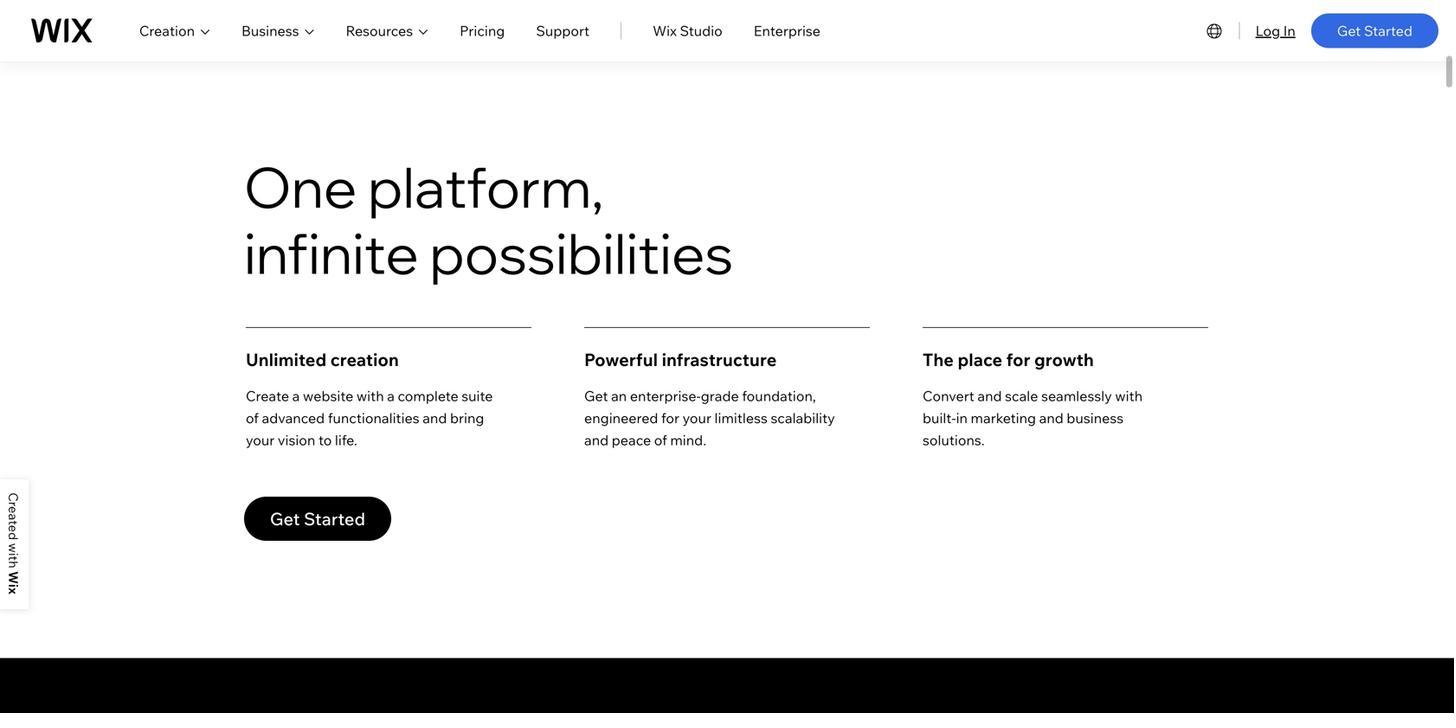 Task type: locate. For each thing, give the bounding box(es) containing it.
your up mind.
[[683, 410, 712, 427]]

0 vertical spatial get
[[1338, 22, 1361, 39]]

get started link down to
[[244, 497, 391, 541]]

business button
[[242, 20, 315, 41]]

0 horizontal spatial a
[[292, 387, 300, 405]]

0 horizontal spatial started
[[304, 508, 366, 530]]

0 horizontal spatial get started link
[[244, 497, 391, 541]]

1 horizontal spatial get started
[[1338, 22, 1413, 39]]

possibilities
[[430, 218, 734, 288]]

0 horizontal spatial for
[[662, 410, 680, 427]]

suite
[[462, 387, 493, 405]]

1 horizontal spatial your
[[683, 410, 712, 427]]

get started link right in
[[1312, 13, 1439, 48]]

scale
[[1005, 387, 1039, 405]]

marketing
[[971, 410, 1037, 427]]

2 with from the left
[[1116, 387, 1143, 405]]

for
[[1007, 349, 1031, 371], [662, 410, 680, 427]]

functionalities
[[328, 410, 420, 427]]

advanced
[[262, 410, 325, 427]]

a up advanced
[[292, 387, 300, 405]]

resources
[[346, 22, 413, 39]]

1 horizontal spatial of
[[654, 432, 667, 449]]

0 vertical spatial of
[[246, 410, 259, 427]]

place
[[958, 349, 1003, 371]]

a
[[292, 387, 300, 405], [387, 387, 395, 405]]

created with wix image
[[9, 494, 18, 595]]

0 vertical spatial get started link
[[1312, 13, 1439, 48]]

foundation,
[[742, 387, 816, 405]]

your left vision
[[246, 432, 275, 449]]

with
[[357, 387, 384, 405], [1116, 387, 1143, 405]]

of inside create a website with a complete suite of advanced functionalities and bring your vision to life.
[[246, 410, 259, 427]]

a up functionalities
[[387, 387, 395, 405]]

unlimited creation
[[246, 349, 399, 371]]

solutions.
[[923, 432, 985, 449]]

1 horizontal spatial for
[[1007, 349, 1031, 371]]

get started link
[[1312, 13, 1439, 48], [244, 497, 391, 541]]

and down complete
[[423, 410, 447, 427]]

wix studio
[[653, 22, 723, 39]]

log in
[[1256, 22, 1296, 39]]

platform,
[[368, 152, 604, 222]]

0 horizontal spatial of
[[246, 410, 259, 427]]

of down create
[[246, 410, 259, 427]]

in
[[956, 410, 968, 427]]

convert
[[923, 387, 975, 405]]

1 horizontal spatial with
[[1116, 387, 1143, 405]]

business
[[242, 22, 299, 39]]

powerful
[[584, 349, 658, 371]]

1 vertical spatial of
[[654, 432, 667, 449]]

an
[[611, 387, 627, 405]]

1 horizontal spatial get started link
[[1312, 13, 1439, 48]]

1 vertical spatial get
[[584, 387, 608, 405]]

get
[[1338, 22, 1361, 39], [584, 387, 608, 405], [270, 508, 300, 530]]

0 vertical spatial your
[[683, 410, 712, 427]]

with inside convert and scale seamlessly with built-in marketing and business solutions.
[[1116, 387, 1143, 405]]

started
[[1365, 22, 1413, 39], [304, 508, 366, 530]]

with up "business"
[[1116, 387, 1143, 405]]

studio
[[680, 22, 723, 39]]

get right in
[[1338, 22, 1361, 39]]

powerful infrastructure
[[584, 349, 777, 371]]

limitless
[[715, 410, 768, 427]]

of
[[246, 410, 259, 427], [654, 432, 667, 449]]

get started right in
[[1338, 22, 1413, 39]]

0 horizontal spatial get started
[[270, 508, 366, 530]]

1 vertical spatial get started link
[[244, 497, 391, 541]]

for inside get an enterprise-grade foundation, engineered for your limitless scalability and peace of mind.
[[662, 410, 680, 427]]

in
[[1284, 22, 1296, 39]]

and inside get an enterprise-grade foundation, engineered for your limitless scalability and peace of mind.
[[584, 432, 609, 449]]

and down seamlessly
[[1040, 410, 1064, 427]]

one
[[244, 152, 357, 222]]

0 horizontal spatial your
[[246, 432, 275, 449]]

1 vertical spatial your
[[246, 432, 275, 449]]

1 horizontal spatial a
[[387, 387, 395, 405]]

get started
[[1338, 22, 1413, 39], [270, 508, 366, 530]]

get started down to
[[270, 508, 366, 530]]

0 horizontal spatial with
[[357, 387, 384, 405]]

of left mind.
[[654, 432, 667, 449]]

for down enterprise-
[[662, 410, 680, 427]]

for up scale
[[1007, 349, 1031, 371]]

engineered
[[584, 410, 658, 427]]

2 vertical spatial get
[[270, 508, 300, 530]]

seamlessly
[[1042, 387, 1112, 405]]

website
[[303, 387, 354, 405]]

1 with from the left
[[357, 387, 384, 405]]

0 vertical spatial for
[[1007, 349, 1031, 371]]

the place for growth
[[923, 349, 1094, 371]]

1 horizontal spatial started
[[1365, 22, 1413, 39]]

with inside create a website with a complete suite of advanced functionalities and bring your vision to life.
[[357, 387, 384, 405]]

unlimited
[[246, 349, 327, 371]]

mind.
[[670, 432, 707, 449]]

and down engineered
[[584, 432, 609, 449]]

and
[[978, 387, 1002, 405], [423, 410, 447, 427], [1040, 410, 1064, 427], [584, 432, 609, 449]]

vision
[[278, 432, 315, 449]]

with up functionalities
[[357, 387, 384, 405]]

your
[[683, 410, 712, 427], [246, 432, 275, 449]]

get down vision
[[270, 508, 300, 530]]

1 horizontal spatial get
[[584, 387, 608, 405]]

1 vertical spatial for
[[662, 410, 680, 427]]

complete
[[398, 387, 459, 405]]

get left an
[[584, 387, 608, 405]]

log in link
[[1256, 20, 1296, 41]]

creation
[[139, 22, 195, 39]]

life.
[[335, 432, 358, 449]]



Task type: describe. For each thing, give the bounding box(es) containing it.
pricing
[[460, 22, 505, 39]]

enterprise link
[[754, 20, 821, 41]]

create a website with a complete suite of advanced functionalities and bring your vision to life.
[[246, 387, 493, 449]]

infinite
[[244, 218, 419, 288]]

get an enterprise-grade foundation, engineered for your limitless scalability and peace of mind.
[[584, 387, 835, 449]]

pricing link
[[460, 20, 505, 41]]

0 horizontal spatial get
[[270, 508, 300, 530]]

resources button
[[346, 20, 429, 41]]

wix studio link
[[653, 20, 723, 41]]

your inside create a website with a complete suite of advanced functionalities and bring your vision to life.
[[246, 432, 275, 449]]

your inside get an enterprise-grade foundation, engineered for your limitless scalability and peace of mind.
[[683, 410, 712, 427]]

2 a from the left
[[387, 387, 395, 405]]

creation button
[[139, 20, 210, 41]]

log
[[1256, 22, 1281, 39]]

business
[[1067, 410, 1124, 427]]

growth
[[1035, 349, 1094, 371]]

peace
[[612, 432, 651, 449]]

grade
[[701, 387, 739, 405]]

2 horizontal spatial get
[[1338, 22, 1361, 39]]

create
[[246, 387, 289, 405]]

1 a from the left
[[292, 387, 300, 405]]

enterprise
[[754, 22, 821, 39]]

and up marketing
[[978, 387, 1002, 405]]

one platform, infinite possibilities
[[244, 152, 734, 288]]

scalability
[[771, 410, 835, 427]]

infrastructure
[[662, 349, 777, 371]]

and inside create a website with a complete suite of advanced functionalities and bring your vision to life.
[[423, 410, 447, 427]]

wix
[[653, 22, 677, 39]]

to
[[319, 432, 332, 449]]

support
[[536, 22, 590, 39]]

0 vertical spatial started
[[1365, 22, 1413, 39]]

1 vertical spatial started
[[304, 508, 366, 530]]

bring
[[450, 410, 484, 427]]

get inside get an enterprise-grade foundation, engineered for your limitless scalability and peace of mind.
[[584, 387, 608, 405]]

of inside get an enterprise-grade foundation, engineered for your limitless scalability and peace of mind.
[[654, 432, 667, 449]]

the
[[923, 349, 954, 371]]

language selector, english selected image
[[1205, 20, 1226, 41]]

1 vertical spatial get started
[[270, 508, 366, 530]]

support link
[[536, 20, 590, 41]]

built-
[[923, 410, 956, 427]]

enterprise-
[[630, 387, 701, 405]]

convert and scale seamlessly with built-in marketing and business solutions.
[[923, 387, 1143, 449]]

0 vertical spatial get started
[[1338, 22, 1413, 39]]

creation
[[331, 349, 399, 371]]



Task type: vqa. For each thing, say whether or not it's contained in the screenshot.
In
yes



